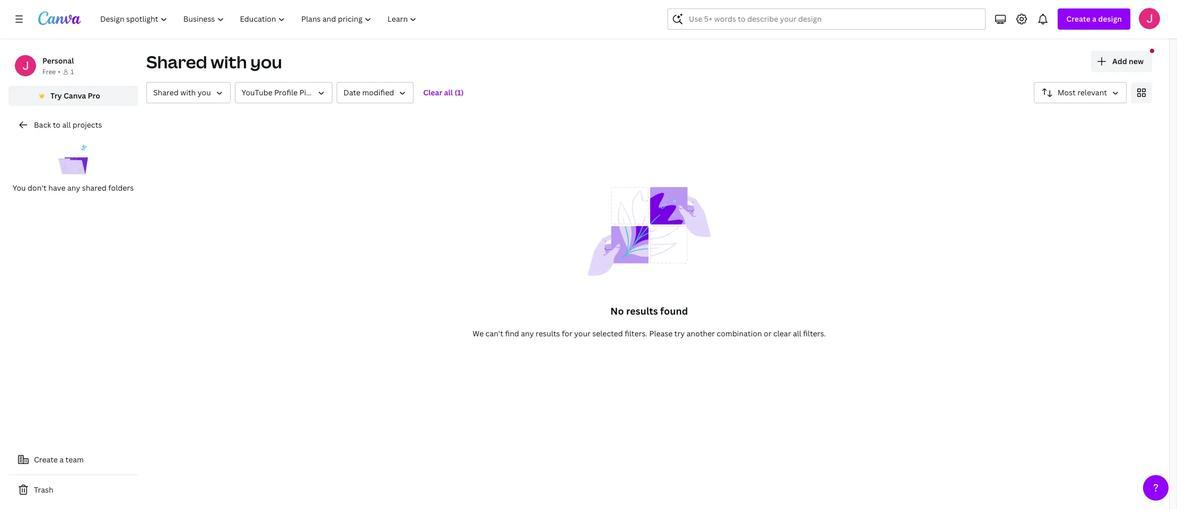Task type: locate. For each thing, give the bounding box(es) containing it.
0 vertical spatial create
[[1067, 14, 1091, 24]]

personal
[[42, 56, 74, 66]]

create inside dropdown button
[[1067, 14, 1091, 24]]

•
[[58, 67, 60, 76]]

1 vertical spatial with
[[180, 88, 196, 98]]

add new
[[1113, 56, 1144, 66]]

1 vertical spatial shared
[[153, 88, 179, 98]]

add new button
[[1092, 51, 1153, 72]]

you left youtube
[[198, 88, 211, 98]]

no results found
[[611, 305, 689, 318]]

create left design
[[1067, 14, 1091, 24]]

clear
[[774, 329, 792, 339]]

have
[[48, 183, 66, 193]]

0 vertical spatial a
[[1093, 14, 1097, 24]]

we can't find any results for your selected filters. please try another combination or clear all filters.
[[473, 329, 826, 339]]

found
[[661, 305, 689, 318]]

projects
[[73, 120, 102, 130]]

0 horizontal spatial results
[[536, 329, 560, 339]]

all inside back to all projects link
[[62, 120, 71, 130]]

0 vertical spatial with
[[211, 50, 247, 73]]

0 vertical spatial any
[[67, 183, 80, 193]]

you
[[251, 50, 282, 73], [198, 88, 211, 98]]

any right find
[[521, 329, 534, 339]]

no
[[611, 305, 624, 318]]

a
[[1093, 14, 1097, 24], [60, 455, 64, 465]]

1 vertical spatial create
[[34, 455, 58, 465]]

youtube profile picture
[[242, 88, 325, 98]]

0 horizontal spatial filters.
[[625, 329, 648, 339]]

all
[[444, 88, 453, 98], [62, 120, 71, 130], [793, 329, 802, 339]]

you inside button
[[198, 88, 211, 98]]

clear all (1) link
[[418, 82, 469, 103]]

trash
[[34, 485, 53, 496]]

create inside button
[[34, 455, 58, 465]]

None search field
[[668, 8, 987, 30]]

selected
[[593, 329, 623, 339]]

0 vertical spatial you
[[251, 50, 282, 73]]

create for create a design
[[1067, 14, 1091, 24]]

try
[[50, 91, 62, 101]]

a for design
[[1093, 14, 1097, 24]]

try canva pro button
[[8, 86, 138, 106]]

all left (1) in the top left of the page
[[444, 88, 453, 98]]

1 vertical spatial shared with you
[[153, 88, 211, 98]]

try canva pro
[[50, 91, 100, 101]]

0 horizontal spatial with
[[180, 88, 196, 98]]

shared with you inside button
[[153, 88, 211, 98]]

modified
[[363, 88, 394, 98]]

1 horizontal spatial results
[[627, 305, 658, 318]]

another
[[687, 329, 715, 339]]

0 horizontal spatial any
[[67, 183, 80, 193]]

filters. left 'please'
[[625, 329, 648, 339]]

1 horizontal spatial all
[[444, 88, 453, 98]]

1 vertical spatial all
[[62, 120, 71, 130]]

all inside clear all (1) link
[[444, 88, 453, 98]]

any for results
[[521, 329, 534, 339]]

try
[[675, 329, 685, 339]]

results
[[627, 305, 658, 318], [536, 329, 560, 339]]

any
[[67, 183, 80, 193], [521, 329, 534, 339]]

shared with you
[[146, 50, 282, 73], [153, 88, 211, 98]]

1 horizontal spatial a
[[1093, 14, 1097, 24]]

0 vertical spatial all
[[444, 88, 453, 98]]

2 horizontal spatial all
[[793, 329, 802, 339]]

all right clear
[[793, 329, 802, 339]]

your
[[575, 329, 591, 339]]

any right have
[[67, 183, 80, 193]]

0 horizontal spatial a
[[60, 455, 64, 465]]

shared
[[146, 50, 207, 73], [153, 88, 179, 98]]

1
[[71, 67, 74, 76]]

profile
[[274, 88, 298, 98]]

with
[[211, 50, 247, 73], [180, 88, 196, 98]]

(1)
[[455, 88, 464, 98]]

most relevant
[[1058, 88, 1108, 98]]

1 horizontal spatial filters.
[[804, 329, 826, 339]]

create left team
[[34, 455, 58, 465]]

1 vertical spatial any
[[521, 329, 534, 339]]

create a team
[[34, 455, 84, 465]]

relevant
[[1078, 88, 1108, 98]]

trash link
[[8, 480, 138, 501]]

filters. right clear
[[804, 329, 826, 339]]

you up youtube
[[251, 50, 282, 73]]

0 horizontal spatial create
[[34, 455, 58, 465]]

Sort by button
[[1034, 82, 1128, 103]]

1 vertical spatial you
[[198, 88, 211, 98]]

2 vertical spatial all
[[793, 329, 802, 339]]

1 vertical spatial a
[[60, 455, 64, 465]]

back to all projects link
[[8, 115, 138, 136]]

a left team
[[60, 455, 64, 465]]

filters.
[[625, 329, 648, 339], [804, 329, 826, 339]]

1 horizontal spatial create
[[1067, 14, 1091, 24]]

1 horizontal spatial with
[[211, 50, 247, 73]]

all right to
[[62, 120, 71, 130]]

create
[[1067, 14, 1091, 24], [34, 455, 58, 465]]

0 vertical spatial shared
[[146, 50, 207, 73]]

don't
[[28, 183, 47, 193]]

new
[[1130, 56, 1144, 66]]

1 vertical spatial results
[[536, 329, 560, 339]]

results left for in the bottom of the page
[[536, 329, 560, 339]]

add
[[1113, 56, 1128, 66]]

1 horizontal spatial any
[[521, 329, 534, 339]]

a inside button
[[60, 455, 64, 465]]

0 horizontal spatial all
[[62, 120, 71, 130]]

Category button
[[235, 82, 333, 103]]

0 vertical spatial results
[[627, 305, 658, 318]]

a left design
[[1093, 14, 1097, 24]]

clear
[[424, 88, 443, 98]]

results up we can't find any results for your selected filters. please try another combination or clear all filters.
[[627, 305, 658, 318]]

a inside dropdown button
[[1093, 14, 1097, 24]]

please
[[650, 329, 673, 339]]

free
[[42, 67, 56, 76]]

0 horizontal spatial you
[[198, 88, 211, 98]]



Task type: vqa. For each thing, say whether or not it's contained in the screenshot.
try at the bottom
yes



Task type: describe. For each thing, give the bounding box(es) containing it.
design
[[1099, 14, 1123, 24]]

you
[[13, 183, 26, 193]]

top level navigation element
[[93, 8, 426, 30]]

a for team
[[60, 455, 64, 465]]

picture
[[300, 88, 325, 98]]

for
[[562, 329, 573, 339]]

with inside shared with you button
[[180, 88, 196, 98]]

you don't have any shared folders
[[13, 183, 134, 193]]

back
[[34, 120, 51, 130]]

create a team button
[[8, 450, 138, 471]]

combination
[[717, 329, 762, 339]]

back to all projects
[[34, 120, 102, 130]]

youtube
[[242, 88, 273, 98]]

shared
[[82, 183, 107, 193]]

Date modified button
[[337, 82, 414, 103]]

to
[[53, 120, 60, 130]]

canva
[[64, 91, 86, 101]]

find
[[505, 329, 519, 339]]

or
[[764, 329, 772, 339]]

james peterson image
[[1140, 8, 1161, 29]]

1 horizontal spatial you
[[251, 50, 282, 73]]

create a design
[[1067, 14, 1123, 24]]

1 filters. from the left
[[625, 329, 648, 339]]

2 filters. from the left
[[804, 329, 826, 339]]

create a design button
[[1059, 8, 1131, 30]]

date modified
[[344, 88, 394, 98]]

folders
[[108, 183, 134, 193]]

0 vertical spatial shared with you
[[146, 50, 282, 73]]

shared inside shared with you button
[[153, 88, 179, 98]]

any for shared
[[67, 183, 80, 193]]

can't
[[486, 329, 504, 339]]

clear all (1)
[[424, 88, 464, 98]]

free •
[[42, 67, 60, 76]]

Search search field
[[689, 9, 965, 29]]

date
[[344, 88, 361, 98]]

pro
[[88, 91, 100, 101]]

most
[[1058, 88, 1076, 98]]

we
[[473, 329, 484, 339]]

create for create a team
[[34, 455, 58, 465]]

Owner button
[[146, 82, 231, 103]]

team
[[66, 455, 84, 465]]



